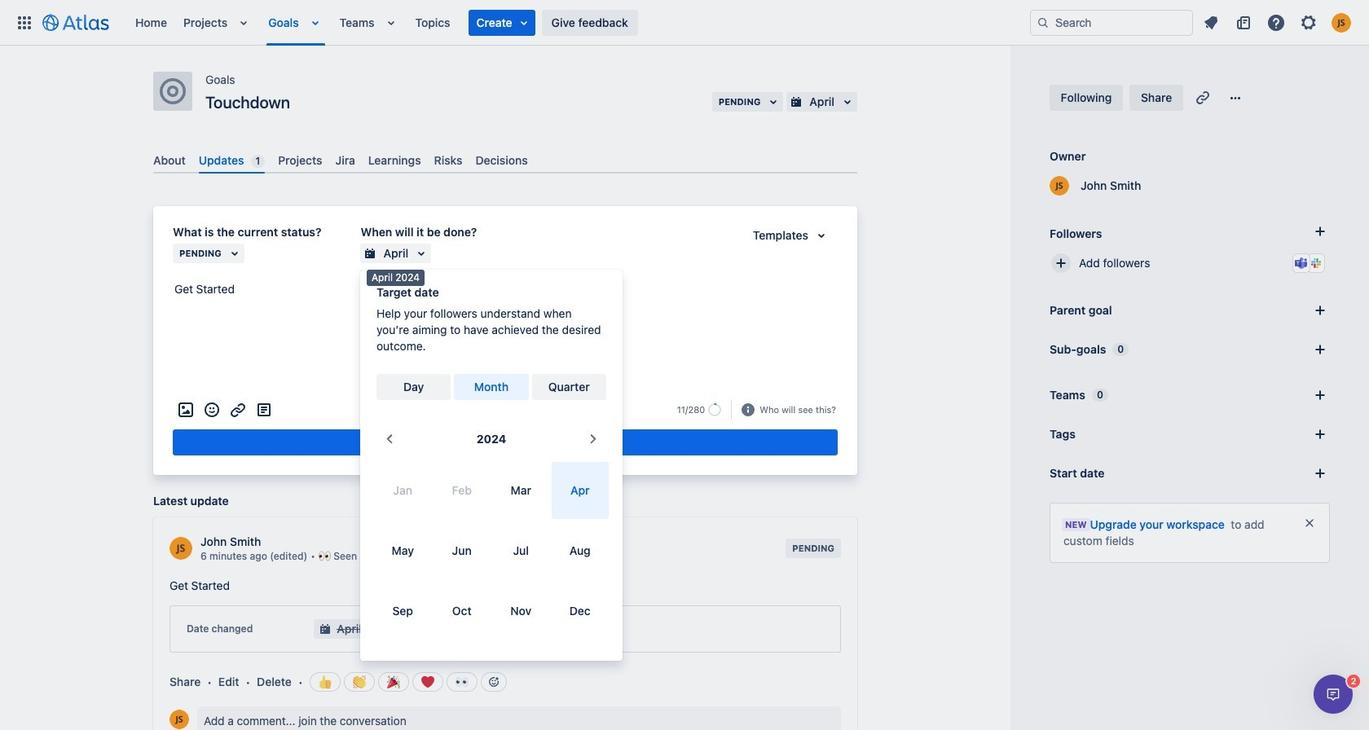 Task type: vqa. For each thing, say whether or not it's contained in the screenshot.
See previous year image
yes



Task type: describe. For each thing, give the bounding box(es) containing it.
add a follower image
[[1311, 222, 1331, 241]]

help image
[[1267, 13, 1287, 32]]

:thumbsup: image
[[318, 676, 332, 689]]

:clap: image
[[353, 676, 366, 689]]

search image
[[1037, 16, 1050, 29]]

:thumbsup: image
[[318, 676, 332, 689]]

insert emoji image
[[202, 401, 222, 420]]

:heart: image
[[421, 676, 434, 689]]

see previous year image
[[380, 430, 400, 449]]

close banner image
[[1304, 517, 1317, 530]]

:tada: image
[[387, 676, 400, 689]]

see next year image
[[584, 430, 603, 449]]



Task type: locate. For each thing, give the bounding box(es) containing it.
tab list
[[147, 147, 864, 174]]

dialog
[[1314, 675, 1354, 714]]

msteams logo showing  channels are connected to this goal image
[[1296, 257, 1309, 270]]

slack logo showing nan channels are connected to this goal image
[[1310, 257, 1323, 270]]

tooltip
[[367, 270, 425, 286]]

list item inside list
[[469, 9, 535, 35]]

list item
[[234, 0, 257, 45], [305, 0, 328, 45], [381, 0, 404, 45], [469, 9, 535, 35]]

None search field
[[1031, 9, 1194, 35]]

top element
[[10, 0, 1031, 45]]

goal icon image
[[160, 78, 186, 104]]

add files, videos, or images image
[[176, 401, 196, 420]]

1 horizontal spatial list
[[1197, 9, 1360, 35]]

Main content area, start typing to enter text. text field
[[173, 280, 838, 305]]

add follower image
[[1052, 254, 1071, 273]]

:tada: image
[[387, 676, 400, 689]]

0 horizontal spatial list
[[127, 0, 1031, 45]]

insert link image
[[228, 401, 248, 420]]

:eyes: image
[[455, 676, 469, 689], [455, 676, 469, 689]]

list
[[127, 0, 1031, 45], [1197, 9, 1360, 35]]

:heart: image
[[421, 676, 434, 689]]

Search field
[[1031, 9, 1194, 35]]

:clap: image
[[353, 676, 366, 689]]

banner
[[0, 0, 1370, 46]]



